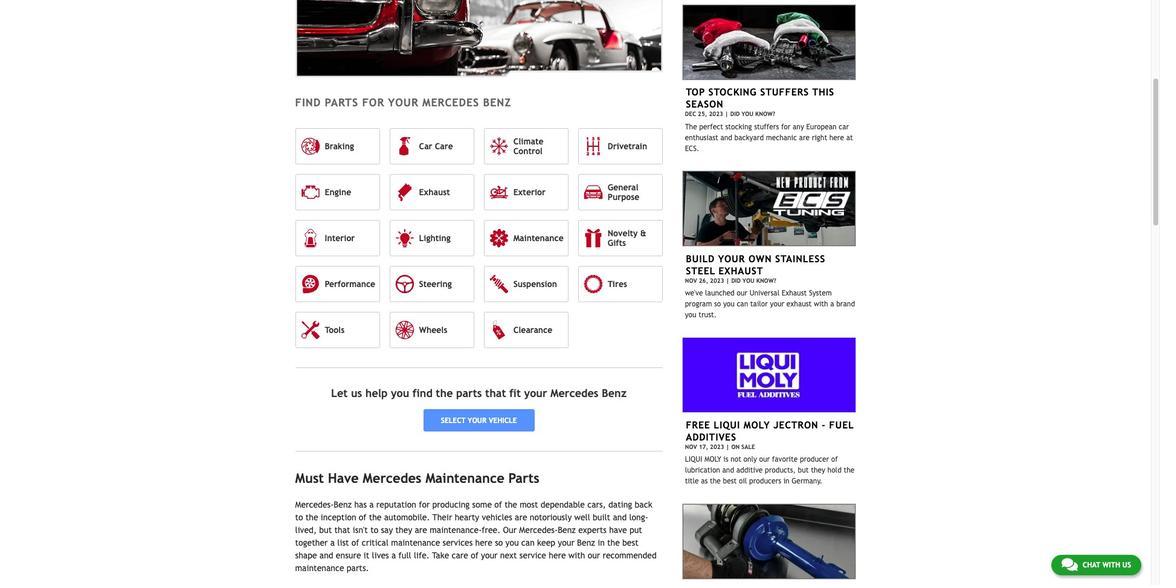 Task type: describe. For each thing, give the bounding box(es) containing it.
did inside the "build your own stainless steel exhaust nov 26, 2023 | did you know? we've launched our universal exhaust system program so you can tailor your exhaust with a brand you trust."
[[732, 277, 741, 284]]

your
[[718, 253, 745, 264]]

lubrication
[[685, 466, 720, 475]]

maintenance link
[[484, 220, 569, 256]]

top stocking stuffers this season dec 25, 2023 | did you know? the perfect stocking stuffers for any european car enthusiast and backyard mechanic are right here at ecs.
[[685, 87, 853, 153]]

climate control link
[[484, 128, 569, 164]]

together
[[295, 538, 328, 547]]

are for season
[[799, 133, 810, 142]]

but inside free liqui moly jectron - fuel additives nov 17, 2023 | on sale liqui moly is not only our favorite producer of lubrication and additive products, but they hold the title as the best oil producers in germany.
[[798, 466, 809, 475]]

must have mercedes maintenance parts
[[295, 470, 540, 486]]

17,
[[699, 444, 708, 450]]

automobile.
[[384, 512, 430, 522]]

novelty & gifts link
[[578, 220, 663, 256]]

notoriously
[[530, 512, 572, 522]]

wheels
[[419, 325, 448, 335]]

the right hold
[[844, 466, 855, 475]]

perfect
[[699, 122, 723, 131]]

cars,
[[588, 500, 606, 509]]

are for reputation
[[515, 512, 527, 522]]

| inside the "build your own stainless steel exhaust nov 26, 2023 | did you know? we've launched our universal exhaust system program so you can tailor your exhaust with a brand you trust."
[[726, 277, 730, 284]]

program
[[685, 300, 712, 308]]

tools
[[325, 325, 345, 335]]

your inside the "build your own stainless steel exhaust nov 26, 2023 | did you know? we've launched our universal exhaust system program so you can tailor your exhaust with a brand you trust."
[[770, 300, 785, 308]]

climate
[[514, 136, 544, 146]]

steering link
[[390, 266, 474, 302]]

nov inside free liqui moly jectron - fuel additives nov 17, 2023 | on sale liqui moly is not only our favorite producer of lubrication and additive products, but they hold the title as the best oil producers in germany.
[[685, 444, 697, 450]]

germany.
[[792, 477, 823, 486]]

experts
[[579, 525, 607, 535]]

1 horizontal spatial mercedes-
[[519, 525, 558, 535]]

build your own stainless steel exhaust nov 26, 2023 | did you know? we've launched our universal exhaust system program so you can tailor your exhaust with a brand you trust.
[[685, 253, 855, 319]]

0 horizontal spatial liqui
[[685, 455, 702, 464]]

drivetrain link
[[578, 128, 663, 164]]

and down the 'together'
[[320, 551, 333, 560]]

drivetrain
[[608, 141, 647, 151]]

nov inside the "build your own stainless steel exhaust nov 26, 2023 | did you know? we've launched our universal exhaust system program so you can tailor your exhaust with a brand you trust."
[[685, 277, 697, 284]]

us
[[351, 387, 362, 399]]

your right keep
[[558, 538, 575, 547]]

-
[[822, 419, 826, 431]]

additives
[[686, 431, 737, 443]]

2 vertical spatial exhaust
[[782, 289, 807, 297]]

their
[[433, 512, 452, 522]]

our inside mercedes-benz has a reputation for producing some of the most dependable cars, dating back to the inception of the automobile. their hearty vehicles are notoriously well built and long- lived, but that isn't to say they are maintenance-free. our mercedes-benz experts have put together a list of critical maintenance services here so you can keep your benz in the best shape and ensure it lives a full life. take care of your next service here with our recommended maintenance parts.
[[588, 551, 600, 560]]

you inside top stocking stuffers this season dec 25, 2023 | did you know? the perfect stocking stuffers for any european car enthusiast and backyard mechanic are right here at ecs.
[[742, 111, 754, 117]]

0 vertical spatial exhaust
[[419, 187, 450, 197]]

producer
[[800, 455, 829, 464]]

european
[[807, 122, 837, 131]]

braking
[[325, 141, 354, 151]]

can inside mercedes-benz has a reputation for producing some of the most dependable cars, dating back to the inception of the automobile. their hearty vehicles are notoriously well built and long- lived, but that isn't to say they are maintenance-free. our mercedes-benz experts have put together a list of critical maintenance services here so you can keep your benz in the best shape and ensure it lives a full life. take care of your next service here with our recommended maintenance parts.
[[521, 538, 535, 547]]

2 vertical spatial mercedes
[[363, 470, 422, 486]]

backyard
[[735, 133, 764, 142]]

full
[[399, 551, 411, 560]]

know? inside the "build your own stainless steel exhaust nov 26, 2023 | did you know? we've launched our universal exhaust system program so you can tailor your exhaust with a brand you trust."
[[757, 277, 777, 284]]

recommended
[[603, 551, 657, 560]]

novelty
[[608, 228, 638, 238]]

ecs.
[[685, 144, 700, 153]]

hearty
[[455, 512, 479, 522]]

have
[[328, 470, 359, 486]]

0 vertical spatial that
[[485, 387, 506, 399]]

1 vertical spatial mercedes
[[551, 387, 599, 399]]

stainless
[[775, 253, 826, 264]]

in inside free liqui moly jectron - fuel additives nov 17, 2023 | on sale liqui moly is not only our favorite producer of lubrication and additive products, but they hold the title as the best oil producers in germany.
[[784, 477, 790, 486]]

2 vertical spatial are
[[415, 525, 427, 535]]

top stocking stuffers this season image
[[682, 4, 856, 80]]

0 horizontal spatial to
[[295, 512, 303, 522]]

you down the program at the right bottom
[[685, 311, 697, 319]]

you left find
[[391, 387, 409, 399]]

care
[[452, 551, 468, 560]]

favorite
[[772, 455, 798, 464]]

the up lived,
[[306, 512, 318, 522]]

clearance
[[514, 325, 553, 335]]

a inside the "build your own stainless steel exhaust nov 26, 2023 | did you know? we've launched our universal exhaust system program so you can tailor your exhaust with a brand you trust."
[[831, 300, 834, 308]]

on
[[732, 444, 740, 450]]

wheels link
[[390, 312, 474, 348]]

2 vertical spatial here
[[549, 551, 566, 560]]

0 vertical spatial mercedes
[[423, 96, 479, 109]]

engine link
[[295, 174, 380, 210]]

interior link
[[295, 220, 380, 256]]

the down have
[[607, 538, 620, 547]]

parts.
[[347, 563, 369, 573]]

take
[[432, 551, 449, 560]]

build your own stainless steel exhaust link
[[686, 253, 826, 277]]

us
[[1123, 561, 1131, 569]]

shape
[[295, 551, 317, 560]]

built
[[593, 512, 611, 522]]

gifts
[[608, 238, 626, 248]]

fuel
[[829, 419, 854, 431]]

has
[[354, 500, 367, 509]]

performance
[[325, 279, 375, 289]]

select
[[441, 416, 466, 425]]

and down 'dating'
[[613, 512, 627, 522]]

exterior link
[[484, 174, 569, 210]]

ensure
[[336, 551, 361, 560]]

26,
[[699, 277, 708, 284]]

maintenance-
[[430, 525, 482, 535]]

1 horizontal spatial moly
[[744, 419, 770, 431]]

purpose
[[608, 192, 640, 202]]

service
[[520, 551, 546, 560]]

that inside mercedes-benz has a reputation for producing some of the most dependable cars, dating back to the inception of the automobile. their hearty vehicles are notoriously well built and long- lived, but that isn't to say they are maintenance-free. our mercedes-benz experts have put together a list of critical maintenance services here so you can keep your benz in the best shape and ensure it lives a full life. take care of your next service here with our recommended maintenance parts.
[[335, 525, 350, 535]]

our inside free liqui moly jectron - fuel additives nov 17, 2023 | on sale liqui moly is not only our favorite producer of lubrication and additive products, but they hold the title as the best oil producers in germany.
[[759, 455, 770, 464]]

2023 inside free liqui moly jectron - fuel additives nov 17, 2023 | on sale liqui moly is not only our favorite producer of lubrication and additive products, but they hold the title as the best oil producers in germany.
[[710, 444, 724, 450]]

right
[[812, 133, 827, 142]]

most
[[520, 500, 538, 509]]

with inside the "build your own stainless steel exhaust nov 26, 2023 | did you know? we've launched our universal exhaust system program so you can tailor your exhaust with a brand you trust."
[[814, 300, 828, 308]]

1 vertical spatial exhaust
[[719, 265, 764, 277]]

have
[[609, 525, 627, 535]]

find parts for your mercedes benz
[[295, 96, 511, 109]]

know? inside top stocking stuffers this season dec 25, 2023 | did you know? the perfect stocking stuffers for any european car enthusiast and backyard mechanic are right here at ecs.
[[756, 111, 776, 117]]

0 horizontal spatial for
[[362, 96, 385, 109]]

of inside free liqui moly jectron - fuel additives nov 17, 2023 | on sale liqui moly is not only our favorite producer of lubrication and additive products, but they hold the title as the best oil producers in germany.
[[831, 455, 838, 464]]

for inside mercedes-benz has a reputation for producing some of the most dependable cars, dating back to the inception of the automobile. their hearty vehicles are notoriously well built and long- lived, but that isn't to say they are maintenance-free. our mercedes-benz experts have put together a list of critical maintenance services here so you can keep your benz in the best shape and ensure it lives a full life. take care of your next service here with our recommended maintenance parts.
[[419, 500, 430, 509]]

lived,
[[295, 525, 317, 535]]

exterior
[[514, 187, 546, 197]]

steel
[[686, 265, 716, 277]]

here inside top stocking stuffers this season dec 25, 2023 | did you know? the perfect stocking stuffers for any european car enthusiast and backyard mechanic are right here at ecs.
[[830, 133, 844, 142]]

top stocking stuffers this season link
[[686, 87, 835, 110]]

must
[[295, 470, 324, 486]]

this
[[813, 87, 835, 98]]

for inside top stocking stuffers this season dec 25, 2023 | did you know? the perfect stocking stuffers for any european car enthusiast and backyard mechanic are right here at ecs.
[[781, 122, 791, 131]]

our inside the "build your own stainless steel exhaust nov 26, 2023 | did you know? we've launched our universal exhaust system program so you can tailor your exhaust with a brand you trust."
[[737, 289, 748, 297]]

of up vehicles
[[495, 500, 502, 509]]

control
[[514, 146, 543, 156]]



Task type: locate. For each thing, give the bounding box(es) containing it.
1 vertical spatial for
[[781, 122, 791, 131]]

any
[[793, 122, 804, 131]]

trust.
[[699, 311, 717, 319]]

universal
[[750, 289, 780, 297]]

0 vertical spatial know?
[[756, 111, 776, 117]]

0 horizontal spatial exhaust
[[419, 187, 450, 197]]

2023 up 'launched'
[[710, 277, 724, 284]]

for up mechanic
[[781, 122, 791, 131]]

0 vertical spatial our
[[737, 289, 748, 297]]

did up stocking at the right of page
[[731, 111, 740, 117]]

stuffers
[[754, 122, 779, 131]]

2 horizontal spatial mercedes
[[551, 387, 599, 399]]

and inside free liqui moly jectron - fuel additives nov 17, 2023 | on sale liqui moly is not only our favorite producer of lubrication and additive products, but they hold the title as the best oil producers in germany.
[[723, 466, 734, 475]]

tires
[[608, 279, 627, 289]]

braking link
[[295, 128, 380, 164]]

did inside top stocking stuffers this season dec 25, 2023 | did you know? the perfect stocking stuffers for any european car enthusiast and backyard mechanic are right here at ecs.
[[731, 111, 740, 117]]

jectron
[[774, 419, 819, 431]]

producing
[[432, 500, 470, 509]]

2 vertical spatial 2023
[[710, 444, 724, 450]]

your right fit
[[524, 387, 547, 399]]

2 horizontal spatial are
[[799, 133, 810, 142]]

exhaust up the exhaust
[[782, 289, 807, 297]]

2 nov from the top
[[685, 444, 697, 450]]

did
[[731, 111, 740, 117], [732, 277, 741, 284]]

are down most
[[515, 512, 527, 522]]

you down the build your own stainless steel exhaust 'link'
[[743, 277, 755, 284]]

dec
[[685, 111, 696, 117]]

the left most
[[505, 500, 517, 509]]

stocking
[[709, 87, 757, 98]]

1 vertical spatial but
[[319, 525, 332, 535]]

find
[[413, 387, 433, 399]]

0 horizontal spatial moly
[[705, 455, 721, 464]]

liqui up the additives
[[714, 419, 741, 431]]

1 vertical spatial parts
[[509, 470, 540, 486]]

mechanic
[[766, 133, 797, 142]]

with inside chat with us "link"
[[1103, 561, 1121, 569]]

are down automobile.
[[415, 525, 427, 535]]

they inside free liqui moly jectron - fuel additives nov 17, 2023 | on sale liqui moly is not only our favorite producer of lubrication and additive products, but they hold the title as the best oil producers in germany.
[[811, 466, 826, 475]]

0 horizontal spatial can
[[521, 538, 535, 547]]

a left list
[[330, 538, 335, 547]]

| left on
[[726, 444, 730, 450]]

1 vertical spatial that
[[335, 525, 350, 535]]

are down any
[[799, 133, 810, 142]]

0 horizontal spatial maintenance
[[426, 470, 505, 486]]

1 vertical spatial here
[[475, 538, 493, 547]]

| inside free liqui moly jectron - fuel additives nov 17, 2023 | on sale liqui moly is not only our favorite producer of lubrication and additive products, but they hold the title as the best oil producers in germany.
[[726, 444, 730, 450]]

maintenance down shape at the bottom of page
[[295, 563, 344, 573]]

you inside the "build your own stainless steel exhaust nov 26, 2023 | did you know? we've launched our universal exhaust system program so you can tailor your exhaust with a brand you trust."
[[743, 277, 755, 284]]

so down 'launched'
[[714, 300, 721, 308]]

1 horizontal spatial are
[[515, 512, 527, 522]]

build your own stainless steel exhaust image
[[682, 171, 856, 247]]

0 horizontal spatial parts
[[325, 96, 358, 109]]

0 horizontal spatial best
[[623, 538, 639, 547]]

maintenance up suspension
[[514, 233, 564, 243]]

parts up most
[[509, 470, 540, 486]]

and down is
[[723, 466, 734, 475]]

your right the select
[[468, 416, 487, 425]]

mercedes- up lived,
[[295, 500, 334, 509]]

our right 'launched'
[[737, 289, 748, 297]]

1 horizontal spatial here
[[549, 551, 566, 560]]

2 vertical spatial |
[[726, 444, 730, 450]]

your down "universal"
[[770, 300, 785, 308]]

mercedes
[[423, 96, 479, 109], [551, 387, 599, 399], [363, 470, 422, 486]]

1 vertical spatial to
[[371, 525, 378, 535]]

the up say
[[369, 512, 382, 522]]

is
[[724, 455, 729, 464]]

0 vertical spatial can
[[737, 300, 748, 308]]

so down free. on the bottom of the page
[[495, 538, 503, 547]]

let
[[331, 387, 348, 399]]

1 vertical spatial know?
[[757, 277, 777, 284]]

2023 inside the "build your own stainless steel exhaust nov 26, 2023 | did you know? we've launched our universal exhaust system program so you can tailor your exhaust with a brand you trust."
[[710, 277, 724, 284]]

mercedes-
[[295, 500, 334, 509], [519, 525, 558, 535]]

mercedes up care
[[423, 96, 479, 109]]

here left at
[[830, 133, 844, 142]]

0 vertical spatial nov
[[685, 277, 697, 284]]

mercedes benz banner image image
[[295, 0, 663, 77]]

additive
[[737, 466, 763, 475]]

0 vertical spatial maintenance
[[514, 233, 564, 243]]

can inside the "build your own stainless steel exhaust nov 26, 2023 | did you know? we've launched our universal exhaust system program so you can tailor your exhaust with a brand you trust."
[[737, 300, 748, 308]]

1 vertical spatial so
[[495, 538, 503, 547]]

fit
[[509, 387, 521, 399]]

lives
[[372, 551, 389, 560]]

vehicle
[[489, 416, 517, 425]]

1 horizontal spatial our
[[737, 289, 748, 297]]

in down "experts"
[[598, 538, 605, 547]]

0 horizontal spatial with
[[569, 551, 585, 560]]

moly left is
[[705, 455, 721, 464]]

0 horizontal spatial maintenance
[[295, 563, 344, 573]]

1 nov from the top
[[685, 277, 697, 284]]

our
[[503, 525, 517, 535]]

did up 'launched'
[[732, 277, 741, 284]]

climate control
[[514, 136, 544, 156]]

mercedes- up keep
[[519, 525, 558, 535]]

they inside mercedes-benz has a reputation for producing some of the most dependable cars, dating back to the inception of the automobile. their hearty vehicles are notoriously well built and long- lived, but that isn't to say they are maintenance-free. our mercedes-benz experts have put together a list of critical maintenance services here so you can keep your benz in the best shape and ensure it lives a full life. take care of your next service here with our recommended maintenance parts.
[[396, 525, 412, 535]]

list
[[337, 538, 349, 547]]

0 vertical spatial |
[[725, 111, 729, 117]]

mercedes-benz has a reputation for producing some of the most dependable cars, dating back to the inception of the automobile. their hearty vehicles are notoriously well built and long- lived, but that isn't to say they are maintenance-free. our mercedes-benz experts have put together a list of critical maintenance services here so you can keep your benz in the best shape and ensure it lives a full life. take care of your next service here with our recommended maintenance parts.
[[295, 500, 657, 573]]

0 vertical spatial 2023
[[709, 111, 723, 117]]

1 vertical spatial liqui
[[685, 455, 702, 464]]

of down the "has"
[[359, 512, 367, 522]]

2023 right 25,
[[709, 111, 723, 117]]

0 horizontal spatial so
[[495, 538, 503, 547]]

nov
[[685, 277, 697, 284], [685, 444, 697, 450]]

as
[[701, 477, 708, 486]]

with down system
[[814, 300, 828, 308]]

1 horizontal spatial they
[[811, 466, 826, 475]]

0 vertical spatial with
[[814, 300, 828, 308]]

1 vertical spatial 2023
[[710, 277, 724, 284]]

a left full on the left bottom of the page
[[392, 551, 396, 560]]

so inside the "build your own stainless steel exhaust nov 26, 2023 | did you know? we've launched our universal exhaust system program so you can tailor your exhaust with a brand you trust."
[[714, 300, 721, 308]]

to left say
[[371, 525, 378, 535]]

of
[[831, 455, 838, 464], [495, 500, 502, 509], [359, 512, 367, 522], [352, 538, 359, 547], [471, 551, 479, 560]]

can left tailor
[[737, 300, 748, 308]]

free.
[[482, 525, 501, 535]]

clearance link
[[484, 312, 569, 348]]

maintenance up the life.
[[391, 538, 440, 547]]

interior
[[325, 233, 355, 243]]

25,
[[698, 111, 707, 117]]

and inside top stocking stuffers this season dec 25, 2023 | did you know? the perfect stocking stuffers for any european car enthusiast and backyard mechanic are right here at ecs.
[[721, 133, 732, 142]]

your left next
[[481, 551, 498, 560]]

you up stocking at the right of page
[[742, 111, 754, 117]]

you down our
[[506, 538, 519, 547]]

2 horizontal spatial for
[[781, 122, 791, 131]]

inception
[[321, 512, 356, 522]]

you inside mercedes-benz has a reputation for producing some of the most dependable cars, dating back to the inception of the automobile. their hearty vehicles are notoriously well built and long- lived, but that isn't to say they are maintenance-free. our mercedes-benz experts have put together a list of critical maintenance services here so you can keep your benz in the best shape and ensure it lives a full life. take care of your next service here with our recommended maintenance parts.
[[506, 538, 519, 547]]

1 horizontal spatial maintenance
[[514, 233, 564, 243]]

1 horizontal spatial for
[[419, 500, 430, 509]]

you down 'launched'
[[723, 300, 735, 308]]

launched
[[705, 289, 735, 297]]

1 horizontal spatial parts
[[509, 470, 540, 486]]

tools link
[[295, 312, 380, 348]]

1 horizontal spatial that
[[485, 387, 506, 399]]

for
[[362, 96, 385, 109], [781, 122, 791, 131], [419, 500, 430, 509]]

1 vertical spatial best
[[623, 538, 639, 547]]

they down automobile.
[[396, 525, 412, 535]]

the right as
[[710, 477, 721, 486]]

car care
[[419, 141, 453, 151]]

oil
[[739, 477, 747, 486]]

general purpose
[[608, 182, 640, 202]]

1 horizontal spatial but
[[798, 466, 809, 475]]

1 horizontal spatial can
[[737, 300, 748, 308]]

maintenance up producing
[[426, 470, 505, 486]]

1 horizontal spatial exhaust
[[719, 265, 764, 277]]

0 vertical spatial mercedes-
[[295, 500, 334, 509]]

best inside free liqui moly jectron - fuel additives nov 17, 2023 | on sale liqui moly is not only our favorite producer of lubrication and additive products, but they hold the title as the best oil producers in germany.
[[723, 477, 737, 486]]

steering
[[419, 279, 452, 289]]

1 horizontal spatial to
[[371, 525, 378, 535]]

| up stocking at the right of page
[[725, 111, 729, 117]]

0 vertical spatial are
[[799, 133, 810, 142]]

at
[[847, 133, 853, 142]]

with left us
[[1103, 561, 1121, 569]]

2 horizontal spatial our
[[759, 455, 770, 464]]

suspension
[[514, 279, 557, 289]]

in inside mercedes-benz has a reputation for producing some of the most dependable cars, dating back to the inception of the automobile. their hearty vehicles are notoriously well built and long- lived, but that isn't to say they are maintenance-free. our mercedes-benz experts have put together a list of critical maintenance services here so you can keep your benz in the best shape and ensure it lives a full life. take care of your next service here with our recommended maintenance parts.
[[598, 538, 605, 547]]

of right list
[[352, 538, 359, 547]]

1 vertical spatial you
[[743, 277, 755, 284]]

0 horizontal spatial but
[[319, 525, 332, 535]]

|
[[725, 111, 729, 117], [726, 277, 730, 284], [726, 444, 730, 450]]

isn't
[[353, 525, 368, 535]]

a right the "has"
[[369, 500, 374, 509]]

free liqui moly jectron - fuel additives nov 17, 2023 | on sale liqui moly is not only our favorite producer of lubrication and additive products, but they hold the title as the best oil producers in germany.
[[685, 419, 855, 486]]

best inside mercedes-benz has a reputation for producing some of the most dependable cars, dating back to the inception of the automobile. their hearty vehicles are notoriously well built and long- lived, but that isn't to say they are maintenance-free. our mercedes-benz experts have put together a list of critical maintenance services here so you can keep your benz in the best shape and ensure it lives a full life. take care of your next service here with our recommended maintenance parts.
[[623, 538, 639, 547]]

performance link
[[295, 266, 380, 302]]

here
[[830, 133, 844, 142], [475, 538, 493, 547], [549, 551, 566, 560]]

1 vertical spatial maintenance
[[426, 470, 505, 486]]

only
[[744, 455, 757, 464]]

doorbusters! up to 60% off tools image
[[682, 503, 856, 579]]

| up 'launched'
[[726, 277, 730, 284]]

1 horizontal spatial mercedes
[[423, 96, 479, 109]]

with
[[814, 300, 828, 308], [569, 551, 585, 560], [1103, 561, 1121, 569]]

1 vertical spatial are
[[515, 512, 527, 522]]

1 vertical spatial moly
[[705, 455, 721, 464]]

1 vertical spatial did
[[732, 277, 741, 284]]

0 horizontal spatial mercedes
[[363, 470, 422, 486]]

our down "experts"
[[588, 551, 600, 560]]

free liqui moly jectron - fuel additives image
[[682, 337, 856, 413]]

products,
[[765, 466, 796, 475]]

1 vertical spatial they
[[396, 525, 412, 535]]

0 horizontal spatial our
[[588, 551, 600, 560]]

for up braking link
[[362, 96, 385, 109]]

well
[[574, 512, 590, 522]]

0 vertical spatial maintenance
[[391, 538, 440, 547]]

best left "oil"
[[723, 477, 737, 486]]

brand
[[837, 300, 855, 308]]

that up list
[[335, 525, 350, 535]]

title
[[685, 477, 699, 486]]

nov left "26,"
[[685, 277, 697, 284]]

0 vertical spatial best
[[723, 477, 737, 486]]

so inside mercedes-benz has a reputation for producing some of the most dependable cars, dating back to the inception of the automobile. their hearty vehicles are notoriously well built and long- lived, but that isn't to say they are maintenance-free. our mercedes-benz experts have put together a list of critical maintenance services here so you can keep your benz in the best shape and ensure it lives a full life. take care of your next service here with our recommended maintenance parts.
[[495, 538, 503, 547]]

of right care
[[471, 551, 479, 560]]

0 vertical spatial parts
[[325, 96, 358, 109]]

0 vertical spatial to
[[295, 512, 303, 522]]

exhaust up lighting on the top left of page
[[419, 187, 450, 197]]

0 horizontal spatial mercedes-
[[295, 500, 334, 509]]

chat with us
[[1083, 561, 1131, 569]]

1 vertical spatial in
[[598, 538, 605, 547]]

a left brand
[[831, 300, 834, 308]]

they
[[811, 466, 826, 475], [396, 525, 412, 535]]

2023 inside top stocking stuffers this season dec 25, 2023 | did you know? the perfect stocking stuffers for any european car enthusiast and backyard mechanic are right here at ecs.
[[709, 111, 723, 117]]

next
[[500, 551, 517, 560]]

free liqui moly jectron - fuel additives link
[[686, 419, 854, 443]]

select your vehicle button
[[424, 409, 535, 432]]

0 vertical spatial moly
[[744, 419, 770, 431]]

of up hold
[[831, 455, 838, 464]]

0 vertical spatial liqui
[[714, 419, 741, 431]]

producers
[[749, 477, 781, 486]]

mercedes right fit
[[551, 387, 599, 399]]

your inside select your vehicle button
[[468, 416, 487, 425]]

and down stocking at the right of page
[[721, 133, 732, 142]]

exhaust
[[419, 187, 450, 197], [719, 265, 764, 277], [782, 289, 807, 297]]

season
[[686, 99, 724, 110]]

sale
[[742, 444, 755, 450]]

here down free. on the bottom of the page
[[475, 538, 493, 547]]

1 horizontal spatial with
[[814, 300, 828, 308]]

2 horizontal spatial here
[[830, 133, 844, 142]]

1 horizontal spatial so
[[714, 300, 721, 308]]

free
[[686, 419, 711, 431]]

0 horizontal spatial in
[[598, 538, 605, 547]]

our
[[737, 289, 748, 297], [759, 455, 770, 464], [588, 551, 600, 560]]

in down products,
[[784, 477, 790, 486]]

build
[[686, 253, 715, 264]]

exhaust down your
[[719, 265, 764, 277]]

2 vertical spatial our
[[588, 551, 600, 560]]

0 horizontal spatial they
[[396, 525, 412, 535]]

1 horizontal spatial maintenance
[[391, 538, 440, 547]]

novelty & gifts
[[608, 228, 647, 248]]

1 vertical spatial our
[[759, 455, 770, 464]]

0 horizontal spatial here
[[475, 538, 493, 547]]

0 vertical spatial in
[[784, 477, 790, 486]]

parts right find
[[325, 96, 358, 109]]

0 vertical spatial for
[[362, 96, 385, 109]]

2 horizontal spatial with
[[1103, 561, 1121, 569]]

0 horizontal spatial that
[[335, 525, 350, 535]]

2023 down the additives
[[710, 444, 724, 450]]

hold
[[828, 466, 842, 475]]

you
[[723, 300, 735, 308], [685, 311, 697, 319], [391, 387, 409, 399], [506, 538, 519, 547]]

with inside mercedes-benz has a reputation for producing some of the most dependable cars, dating back to the inception of the automobile. their hearty vehicles are notoriously well built and long- lived, but that isn't to say they are maintenance-free. our mercedes-benz experts have put together a list of critical maintenance services here so you can keep your benz in the best shape and ensure it lives a full life. take care of your next service here with our recommended maintenance parts.
[[569, 551, 585, 560]]

to up lived,
[[295, 512, 303, 522]]

but inside mercedes-benz has a reputation for producing some of the most dependable cars, dating back to the inception of the automobile. their hearty vehicles are notoriously well built and long- lived, but that isn't to say they are maintenance-free. our mercedes-benz experts have put together a list of critical maintenance services here so you can keep your benz in the best shape and ensure it lives a full life. take care of your next service here with our recommended maintenance parts.
[[319, 525, 332, 535]]

lighting link
[[390, 220, 474, 256]]

comments image
[[1062, 557, 1078, 572]]

1 vertical spatial maintenance
[[295, 563, 344, 573]]

are inside top stocking stuffers this season dec 25, 2023 | did you know? the perfect stocking stuffers for any european car enthusiast and backyard mechanic are right here at ecs.
[[799, 133, 810, 142]]

the right find
[[436, 387, 453, 399]]

that left fit
[[485, 387, 506, 399]]

but down inception
[[319, 525, 332, 535]]

our right only
[[759, 455, 770, 464]]

1 vertical spatial |
[[726, 277, 730, 284]]

let us help you find the parts that fit your     mercedes benz
[[331, 387, 627, 399]]

so
[[714, 300, 721, 308], [495, 538, 503, 547]]

for up automobile.
[[419, 500, 430, 509]]

1 horizontal spatial best
[[723, 477, 737, 486]]

2 vertical spatial with
[[1103, 561, 1121, 569]]

know? up "universal"
[[757, 277, 777, 284]]

0 vertical spatial you
[[742, 111, 754, 117]]

moly up sale
[[744, 419, 770, 431]]

0 vertical spatial so
[[714, 300, 721, 308]]

chat with us link
[[1052, 555, 1142, 575]]

can up service
[[521, 538, 535, 547]]

with down "experts"
[[569, 551, 585, 560]]

liqui up the lubrication
[[685, 455, 702, 464]]

in
[[784, 477, 790, 486], [598, 538, 605, 547]]

general purpose link
[[578, 174, 663, 210]]

stuffers
[[760, 87, 809, 98]]

| inside top stocking stuffers this season dec 25, 2023 | did you know? the perfect stocking stuffers for any european car enthusiast and backyard mechanic are right here at ecs.
[[725, 111, 729, 117]]

nov left 17,
[[685, 444, 697, 450]]

0 vertical spatial did
[[731, 111, 740, 117]]

dependable
[[541, 500, 585, 509]]

enthusiast
[[685, 133, 718, 142]]

your up car care link
[[388, 96, 419, 109]]

general
[[608, 182, 639, 192]]

know? up stuffers
[[756, 111, 776, 117]]

vehicles
[[482, 512, 512, 522]]

that
[[485, 387, 506, 399], [335, 525, 350, 535]]

parts
[[325, 96, 358, 109], [509, 470, 540, 486]]

1 vertical spatial with
[[569, 551, 585, 560]]

1 vertical spatial can
[[521, 538, 535, 547]]

best up recommended
[[623, 538, 639, 547]]

2 horizontal spatial exhaust
[[782, 289, 807, 297]]

mercedes up the reputation
[[363, 470, 422, 486]]

but up germany.
[[798, 466, 809, 475]]

here down keep
[[549, 551, 566, 560]]

suspension link
[[484, 266, 569, 302]]

they down 'producer'
[[811, 466, 826, 475]]



Task type: vqa. For each thing, say whether or not it's contained in the screenshot.
to
yes



